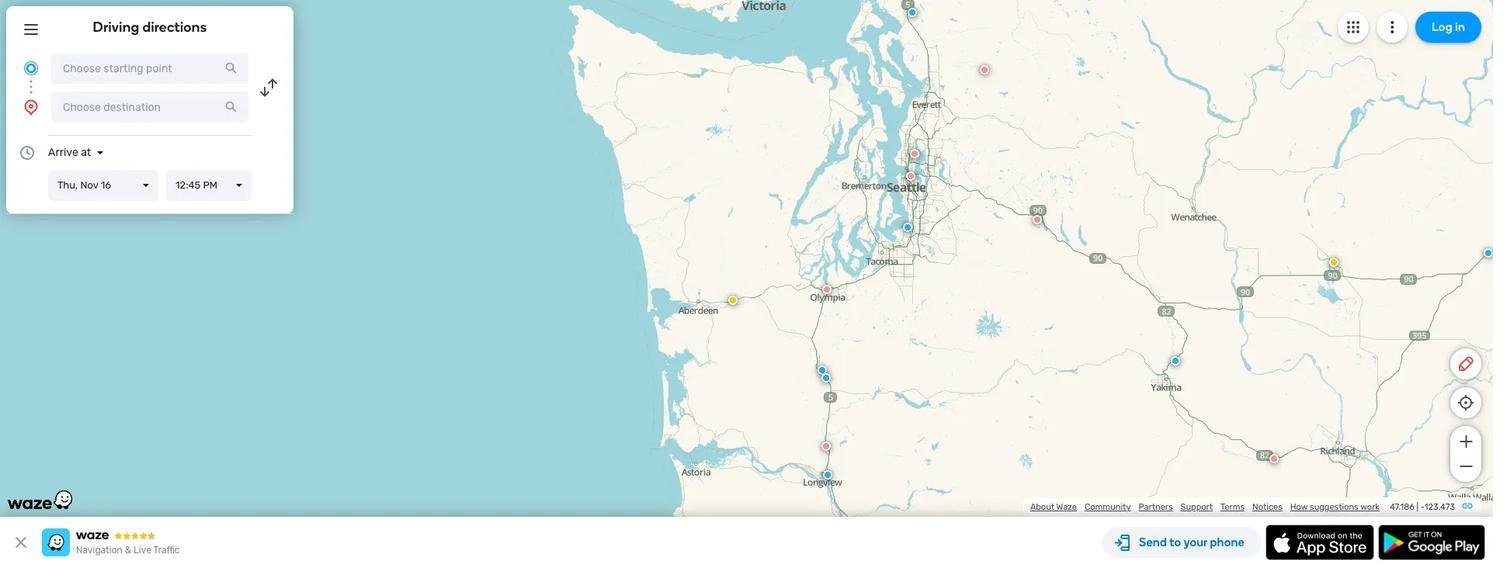 Task type: vqa. For each thing, say whether or not it's contained in the screenshot.
the "USA" to the bottom
no



Task type: locate. For each thing, give the bounding box(es) containing it.
notices
[[1253, 503, 1283, 513]]

terms
[[1221, 503, 1245, 513]]

how
[[1291, 503, 1309, 513]]

nov
[[80, 179, 98, 191]]

partners
[[1139, 503, 1174, 513]]

pm
[[203, 179, 218, 191]]

1 horizontal spatial road closed image
[[822, 442, 831, 451]]

terms link
[[1221, 503, 1245, 513]]

community
[[1085, 503, 1132, 513]]

0 horizontal spatial road closed image
[[776, 288, 785, 298]]

road closed image
[[980, 65, 990, 75], [914, 151, 923, 161], [1234, 451, 1243, 460]]

47.186 | -123.473
[[1391, 503, 1456, 513]]

zoom in image
[[1457, 433, 1476, 451]]

community link
[[1085, 503, 1132, 513]]

location image
[[22, 98, 40, 117]]

1 vertical spatial road closed image
[[776, 288, 785, 298]]

road closed image
[[907, 157, 917, 166], [776, 288, 785, 298], [822, 442, 831, 451]]

driving directions
[[93, 19, 207, 36]]

2 vertical spatial road closed image
[[822, 442, 831, 451]]

at
[[81, 146, 91, 159]]

123.473
[[1425, 503, 1456, 513]]

current location image
[[22, 59, 40, 78]]

2 horizontal spatial road closed image
[[907, 157, 917, 166]]

how suggestions work link
[[1291, 503, 1381, 513]]

police image
[[1010, 207, 1019, 216], [854, 276, 863, 285], [1169, 358, 1179, 367], [818, 366, 827, 375]]

0 horizontal spatial road closed image
[[914, 151, 923, 161]]

1 vertical spatial road closed image
[[914, 151, 923, 161]]

support link
[[1181, 503, 1214, 513]]

about waze link
[[1031, 503, 1078, 513]]

x image
[[12, 534, 30, 552]]

about
[[1031, 503, 1055, 513]]

police image
[[914, 28, 923, 37], [1019, 208, 1028, 218], [900, 232, 909, 241], [907, 232, 917, 241]]

0 vertical spatial road closed image
[[980, 65, 990, 75]]

16
[[101, 179, 111, 191]]

link image
[[1462, 500, 1475, 513]]

thu,
[[57, 179, 78, 191]]

about waze community partners support terms notices how suggestions work
[[1031, 503, 1381, 513]]

0 vertical spatial road closed image
[[907, 157, 917, 166]]

pencil image
[[1457, 355, 1476, 374]]

zoom out image
[[1457, 458, 1476, 476]]

thu, nov 16
[[57, 179, 111, 191]]

2 horizontal spatial road closed image
[[1234, 451, 1243, 460]]

&
[[125, 545, 131, 556]]

partners link
[[1139, 503, 1174, 513]]

directions
[[143, 19, 207, 36]]



Task type: describe. For each thing, give the bounding box(es) containing it.
traffic
[[153, 545, 180, 556]]

support
[[1181, 503, 1214, 513]]

Choose starting point text field
[[51, 53, 249, 84]]

12:45
[[176, 179, 201, 191]]

notices link
[[1253, 503, 1283, 513]]

arrive
[[48, 146, 78, 159]]

Choose destination text field
[[51, 92, 249, 123]]

arrive at
[[48, 146, 91, 159]]

suggestions
[[1311, 503, 1359, 513]]

47.186
[[1391, 503, 1415, 513]]

clock image
[[18, 144, 37, 162]]

navigation & live traffic
[[76, 545, 180, 556]]

live
[[134, 545, 151, 556]]

work
[[1361, 503, 1381, 513]]

|
[[1417, 503, 1419, 513]]

thu, nov 16 list box
[[48, 170, 158, 201]]

-
[[1422, 503, 1425, 513]]

waze
[[1057, 503, 1078, 513]]

12:45 pm
[[176, 179, 218, 191]]

12:45 pm list box
[[166, 170, 252, 201]]

hazard image
[[1330, 258, 1339, 267]]

1 horizontal spatial road closed image
[[980, 65, 990, 75]]

2 vertical spatial road closed image
[[1234, 451, 1243, 460]]

driving
[[93, 19, 139, 36]]

navigation
[[76, 545, 123, 556]]



